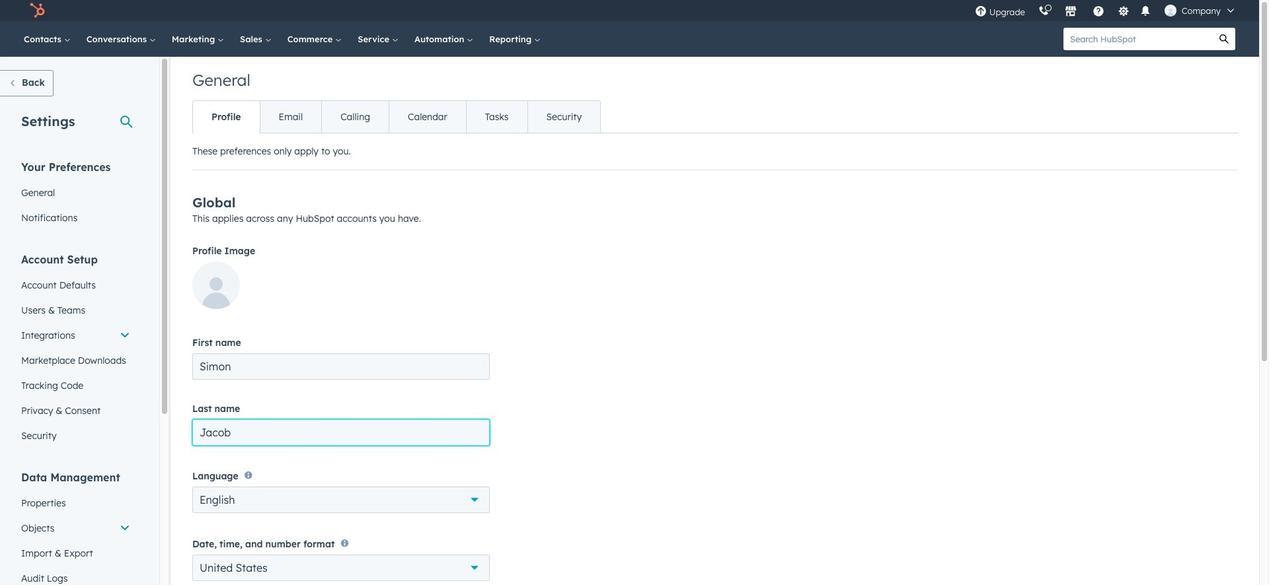 Task type: describe. For each thing, give the bounding box(es) containing it.
jacob simon image
[[1164, 5, 1176, 17]]

data management element
[[13, 471, 138, 586]]



Task type: vqa. For each thing, say whether or not it's contained in the screenshot.
search hubspot 'search box' on the top right of the page
yes



Task type: locate. For each thing, give the bounding box(es) containing it.
your preferences element
[[13, 160, 138, 231]]

marketplaces image
[[1065, 6, 1077, 18]]

None text field
[[192, 420, 490, 446]]

navigation
[[192, 100, 601, 134]]

account setup element
[[13, 252, 138, 449]]

Search HubSpot search field
[[1063, 28, 1213, 50]]

None text field
[[192, 354, 490, 380]]

menu
[[968, 0, 1243, 21]]



